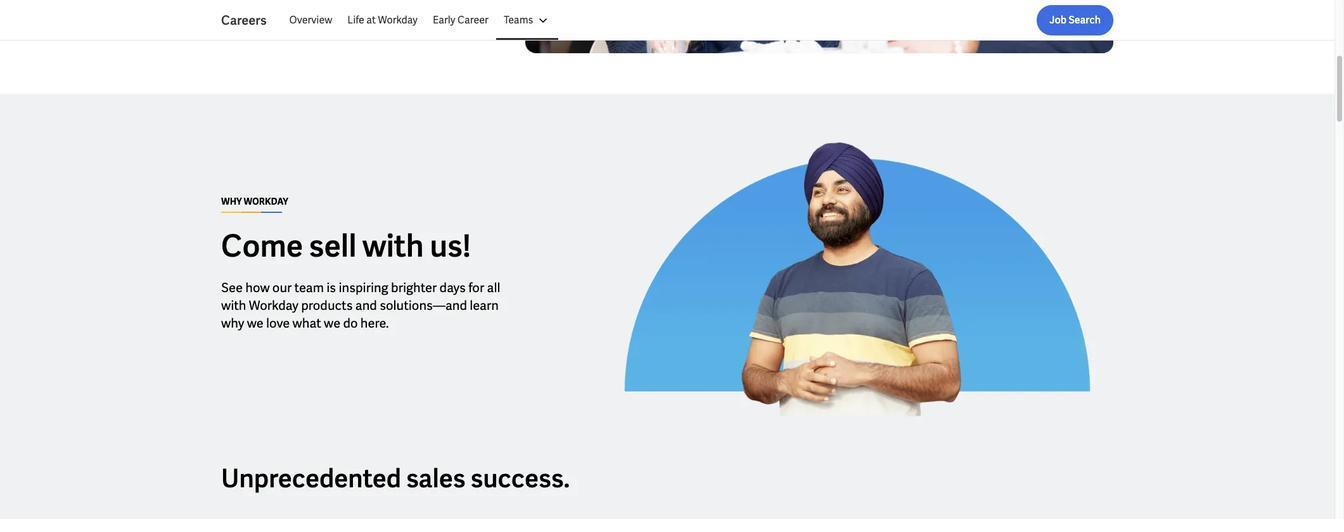 Task type: vqa. For each thing, say whether or not it's contained in the screenshot.
Careers link
yes



Task type: describe. For each thing, give the bounding box(es) containing it.
image of sales team image
[[526, 0, 1114, 54]]

come sell with us!
[[221, 226, 471, 266]]

do
[[343, 315, 358, 332]]

inspiring
[[339, 280, 389, 296]]

job search link
[[1038, 5, 1114, 36]]

success.
[[471, 462, 570, 495]]

early
[[433, 13, 456, 27]]

brighter
[[391, 280, 437, 296]]

all
[[487, 280, 501, 296]]

us!
[[430, 226, 471, 266]]

see
[[221, 280, 243, 296]]

menu containing overview
[[282, 5, 559, 36]]

life
[[348, 13, 365, 27]]

how
[[246, 280, 270, 296]]

come
[[221, 226, 303, 266]]

early career
[[433, 13, 489, 27]]

and
[[356, 297, 377, 314]]

teams button
[[496, 5, 559, 36]]

overview link
[[282, 5, 340, 36]]

for
[[469, 280, 485, 296]]

sales
[[406, 462, 466, 495]]

workday inside menu
[[378, 13, 418, 27]]

life at workday link
[[340, 5, 425, 36]]

see how our team is inspiring brighter days for all with workday products and solutions—and learn why we love what we do here.
[[221, 280, 501, 332]]

sell
[[309, 226, 357, 266]]



Task type: locate. For each thing, give the bounding box(es) containing it.
0 vertical spatial with
[[363, 226, 424, 266]]

days
[[440, 280, 466, 296]]

career
[[458, 13, 489, 27]]

0 vertical spatial workday
[[378, 13, 418, 27]]

0 horizontal spatial we
[[247, 315, 264, 332]]

job
[[1050, 13, 1067, 27]]

with inside see how our team is inspiring brighter days for all with workday products and solutions—and learn why we love what we do here.
[[221, 297, 246, 314]]

learn
[[470, 297, 499, 314]]

why workday image of sales image
[[602, 135, 1114, 423]]

1 vertical spatial with
[[221, 297, 246, 314]]

love
[[266, 315, 290, 332]]

list
[[282, 5, 1114, 36]]

with up brighter
[[363, 226, 424, 266]]

1 horizontal spatial we
[[324, 315, 341, 332]]

why
[[221, 315, 244, 332]]

2 we from the left
[[324, 315, 341, 332]]

life at workday
[[348, 13, 418, 27]]

products
[[301, 297, 353, 314]]

with up the 'why'
[[221, 297, 246, 314]]

workday inside see how our team is inspiring brighter days for all with workday products and solutions—and learn why we love what we do here.
[[249, 297, 299, 314]]

careers
[[221, 12, 267, 29]]

unprecedented sales success.
[[221, 462, 570, 495]]

here.
[[361, 315, 389, 332]]

why
[[221, 196, 242, 207]]

we
[[247, 315, 264, 332], [324, 315, 341, 332]]

solutions—and
[[380, 297, 467, 314]]

workday up love at the left of page
[[249, 297, 299, 314]]

at
[[367, 13, 376, 27]]

1 we from the left
[[247, 315, 264, 332]]

search
[[1069, 13, 1101, 27]]

careers link
[[221, 11, 282, 29]]

unprecedented
[[221, 462, 401, 495]]

early career link
[[425, 5, 496, 36]]

team
[[295, 280, 324, 296]]

why workday
[[221, 196, 289, 207]]

1 vertical spatial workday
[[249, 297, 299, 314]]

overview
[[290, 13, 332, 27]]

list containing overview
[[282, 5, 1114, 36]]

teams
[[504, 13, 534, 27]]

our
[[273, 280, 292, 296]]

menu
[[282, 5, 559, 36]]

workday
[[244, 196, 289, 207]]

1 horizontal spatial with
[[363, 226, 424, 266]]

workday
[[378, 13, 418, 27], [249, 297, 299, 314]]

1 horizontal spatial workday
[[378, 13, 418, 27]]

is
[[327, 280, 336, 296]]

what
[[293, 315, 321, 332]]

with
[[363, 226, 424, 266], [221, 297, 246, 314]]

we left do
[[324, 315, 341, 332]]

0 horizontal spatial with
[[221, 297, 246, 314]]

workday right at
[[378, 13, 418, 27]]

we right the 'why'
[[247, 315, 264, 332]]

job search
[[1050, 13, 1101, 27]]

0 horizontal spatial workday
[[249, 297, 299, 314]]



